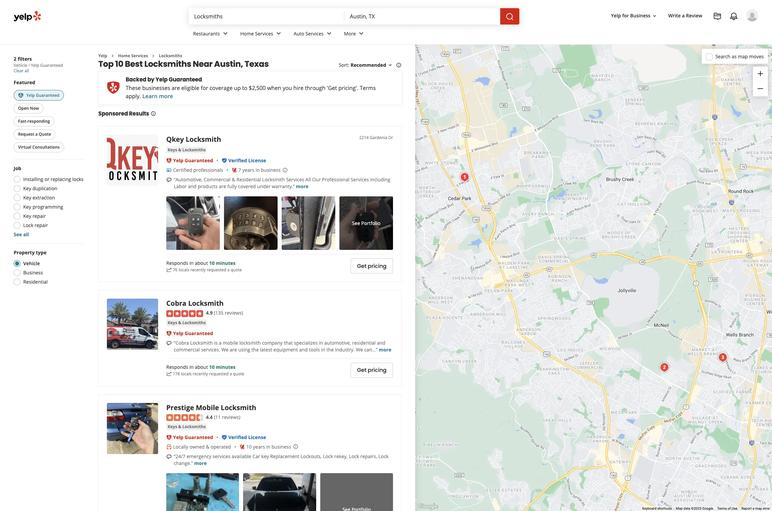 Task type: vqa. For each thing, say whether or not it's contained in the screenshot.
the rightmost 16 years in business v2 icon
yes



Task type: locate. For each thing, give the bounding box(es) containing it.
years up car
[[253, 444, 265, 451]]

restaurants link
[[188, 25, 235, 44]]

locally
[[173, 444, 188, 451]]

1 keys & locksmiths link from the top
[[166, 147, 207, 154]]

by
[[147, 76, 154, 84]]

business for 7 years in business
[[261, 167, 281, 174]]

lock right repairs,
[[378, 454, 389, 460]]

cobra locksmith image
[[458, 171, 471, 184], [107, 299, 158, 351]]

0 horizontal spatial terms
[[360, 84, 376, 92]]

zoom in image
[[756, 70, 765, 78]]

locksmith inside 'qkey locksmith keys & locksmiths'
[[186, 135, 221, 144]]

16 chevron right v2 image for home services
[[110, 53, 115, 59]]

business
[[630, 12, 651, 19], [23, 270, 43, 276]]

16 speech v2 image left '"cobra'
[[166, 341, 172, 347]]

option group containing job
[[12, 165, 85, 239]]

1 vertical spatial are
[[219, 184, 226, 190]]

see inside option group
[[14, 232, 22, 238]]

2 about from the top
[[195, 365, 208, 371]]

guaranteed right the •
[[40, 62, 63, 68]]

map right the as
[[738, 53, 748, 60]]

or
[[45, 176, 49, 183]]

1 vertical spatial get pricing
[[357, 367, 387, 375]]

16 chevron down v2 image
[[652, 13, 657, 19], [388, 63, 393, 68]]

1 vertical spatial keys & locksmiths link
[[166, 320, 207, 327]]

1 key from the top
[[23, 186, 31, 192]]

restaurants
[[193, 30, 220, 37]]

1 vertical spatial verified
[[228, 435, 247, 441]]

pricing'.
[[338, 84, 358, 92]]

data
[[684, 508, 690, 511]]

yelp guaranteed button
[[14, 90, 64, 101], [173, 158, 213, 164], [173, 331, 213, 337], [173, 435, 213, 441]]

Find text field
[[194, 13, 339, 20]]

24 chevron down v2 image for home services
[[275, 30, 283, 38]]

0 vertical spatial license
[[248, 158, 266, 164]]

0 vertical spatial responds in about 10 minutes
[[166, 260, 236, 267]]

2 verified from the top
[[228, 435, 247, 441]]

None search field
[[189, 8, 521, 25]]

1 vertical spatial keys
[[168, 320, 177, 326]]

info icon image
[[283, 168, 288, 173], [283, 168, 288, 173], [293, 445, 299, 450], [293, 445, 299, 450]]

fast-responding
[[18, 119, 50, 124]]

2 24 chevron down v2 image from the left
[[325, 30, 333, 38]]

24 chevron down v2 image for more
[[357, 30, 366, 38]]

services
[[213, 454, 230, 460]]

0 horizontal spatial are
[[172, 84, 180, 92]]

2 key from the top
[[23, 195, 31, 201]]

responds in about 10 minutes up 76 locals recently requested a quote
[[166, 260, 236, 267]]

76
[[173, 267, 178, 273]]

responds up 76
[[166, 260, 188, 267]]

residential
[[352, 340, 376, 347]]

0 horizontal spatial 16 chevron right v2 image
[[110, 53, 115, 59]]

verified
[[228, 158, 247, 164], [228, 435, 247, 441]]

prestige mobile locksmith image
[[658, 361, 671, 375], [658, 361, 671, 375]]

1 vertical spatial recently
[[193, 372, 208, 378]]

1 vertical spatial vehicle
[[23, 261, 40, 267]]

professional
[[322, 177, 350, 183]]

2 the from the left
[[327, 347, 334, 353]]

locksmith for "cobra locksmith is a mobile locksmith company that specializes in automotive, residential and commercial services. we are using the latest equipment and tools in the industry. we can…"
[[190, 340, 213, 347]]

verified license
[[228, 158, 266, 164], [228, 435, 266, 441]]

0 horizontal spatial for
[[201, 84, 208, 92]]

map left error
[[755, 508, 762, 511]]

and down the specializes
[[299, 347, 308, 353]]

reviews) for locksmith
[[225, 310, 243, 317]]

0 vertical spatial reviews)
[[225, 310, 243, 317]]

locals for 178
[[181, 372, 192, 378]]

locksmith up 4.9
[[188, 299, 224, 309]]

all right the clear
[[25, 68, 29, 74]]

and for residential
[[377, 340, 385, 347]]

more right can…"
[[379, 347, 391, 353]]

verified for 7 years in business
[[228, 158, 247, 164]]

verified license for 7
[[228, 158, 266, 164]]

& inside 'qkey locksmith keys & locksmiths'
[[178, 147, 181, 153]]

2 verified license button from the top
[[228, 435, 266, 441]]

1 vertical spatial and
[[377, 340, 385, 347]]

see portfolio
[[352, 220, 381, 227]]

review
[[686, 12, 703, 19]]

replacement
[[270, 454, 299, 460]]

responds in about 10 minutes for 178
[[166, 365, 236, 371]]

16 chevron down v2 image left 16 info v2 image
[[388, 63, 393, 68]]

1 responds from the top
[[166, 260, 188, 267]]

keys & locksmiths button down qkey locksmith link
[[166, 147, 207, 154]]

16 speech v2 image down 16 locally owned v2 image
[[166, 455, 172, 460]]

virtual consultations button
[[14, 143, 64, 153]]

keys for cobra locksmith
[[168, 320, 177, 326]]

1 responds in about 10 minutes from the top
[[166, 260, 236, 267]]

as
[[732, 53, 737, 60]]

0 vertical spatial keys & locksmiths
[[168, 320, 206, 326]]

0 vertical spatial keys & locksmiths button
[[166, 147, 207, 154]]

16 chevron down v2 image for yelp for business
[[652, 13, 657, 19]]

for inside these businesses are eligible for coverage up to $2,500 when you hire through 'get pricing'. terms apply.
[[201, 84, 208, 92]]

1 horizontal spatial the
[[327, 347, 334, 353]]

0 vertical spatial minutes
[[216, 260, 236, 267]]

top 10 best locksmiths near austin, texas
[[98, 59, 269, 70]]

yelp guaranteed for yelp guaranteed button over owned
[[173, 435, 213, 441]]

repair down key repair
[[35, 222, 48, 229]]

1 vertical spatial minutes
[[216, 365, 236, 371]]

& down qkey
[[178, 147, 181, 153]]

keys down 4.9 star rating image
[[168, 320, 177, 326]]

auto
[[294, 30, 304, 37]]

0 vertical spatial vehicle
[[14, 62, 27, 68]]

more link
[[339, 25, 371, 44]]

Near text field
[[350, 13, 495, 20]]

repair for lock repair
[[35, 222, 48, 229]]

yelp
[[611, 12, 621, 19], [98, 53, 107, 59], [31, 62, 39, 68], [156, 76, 168, 84], [26, 93, 35, 98], [173, 158, 183, 164], [173, 331, 183, 337], [173, 435, 183, 441]]

keyboard shortcuts button
[[642, 507, 672, 512]]

24 chevron down v2 image right more
[[357, 30, 366, 38]]

portfolio
[[361, 220, 381, 227]]

2 vertical spatial are
[[230, 347, 237, 353]]

0 vertical spatial quote
[[231, 267, 242, 273]]

more link
[[296, 184, 309, 190], [379, 347, 391, 353], [194, 461, 207, 467]]

0 vertical spatial residential
[[237, 177, 261, 183]]

3 keys from the top
[[168, 425, 177, 430]]

1 vertical spatial repair
[[35, 222, 48, 229]]

top
[[98, 59, 114, 70]]

notifications image
[[730, 12, 738, 20]]

3 keys & locksmiths link from the top
[[166, 424, 207, 431]]

0 vertical spatial pricing
[[368, 263, 387, 270]]

services right auto
[[306, 30, 324, 37]]

1 get pricing from the top
[[357, 263, 387, 270]]

0 horizontal spatial 16 chevron down v2 image
[[388, 63, 393, 68]]

terms
[[360, 84, 376, 92], [717, 508, 727, 511]]

1 vertical spatial 16 speech v2 image
[[166, 341, 172, 347]]

backed
[[126, 76, 146, 84]]

2 responds from the top
[[166, 365, 188, 371]]

0 vertical spatial recently
[[190, 267, 206, 273]]

1 get from the top
[[357, 263, 367, 270]]

keys & locksmiths for cobra
[[168, 320, 206, 326]]

minutes up 76 locals recently requested a quote
[[216, 260, 236, 267]]

and inside "automotive, commercial & residential locksmith services all our professional services including labor and products are fully covered under warranty."
[[188, 184, 197, 190]]

0 vertical spatial cobra locksmith image
[[458, 171, 471, 184]]

keys & locksmiths link down 4.9 star rating image
[[166, 320, 207, 327]]

locksmith right qkey
[[186, 135, 221, 144]]

2 keys from the top
[[168, 320, 177, 326]]

2 horizontal spatial 24 chevron down v2 image
[[357, 30, 366, 38]]

replacing
[[51, 176, 71, 183]]

"cobra
[[174, 340, 189, 347]]

report a map error link
[[742, 508, 770, 511]]

services left including
[[351, 177, 369, 183]]

1 horizontal spatial are
[[219, 184, 226, 190]]

0 vertical spatial verified
[[228, 158, 247, 164]]

1 horizontal spatial home services link
[[235, 25, 288, 44]]

1 horizontal spatial we
[[356, 347, 363, 353]]

see inside "see portfolio" link
[[352, 220, 360, 227]]

see up 'property' at the left of page
[[14, 232, 22, 238]]

24 chevron down v2 image right the "auto services"
[[325, 30, 333, 38]]

yelp link
[[98, 53, 107, 59]]

0 vertical spatial for
[[622, 12, 629, 19]]

1 horizontal spatial home
[[240, 30, 254, 37]]

1 24 chevron down v2 image from the left
[[275, 30, 283, 38]]

yelp guaranteed up owned
[[173, 435, 213, 441]]

years for 7
[[242, 167, 254, 174]]

is
[[214, 340, 218, 347]]

verified license button up 7
[[228, 158, 266, 164]]

1 vertical spatial get
[[357, 367, 367, 375]]

in up tools at left
[[319, 340, 323, 347]]

keys & locksmiths down 4.4 star rating image
[[168, 425, 206, 430]]

verified license button
[[228, 158, 266, 164], [228, 435, 266, 441]]

rekey,
[[334, 454, 348, 460]]

and down "automotive, at the top left
[[188, 184, 197, 190]]

responds in about 10 minutes
[[166, 260, 236, 267], [166, 365, 236, 371]]

lock
[[23, 222, 33, 229], [323, 454, 333, 460], [349, 454, 359, 460], [378, 454, 389, 460]]

0 vertical spatial verified license
[[228, 158, 266, 164]]

get for 76 locals recently requested a quote
[[357, 263, 367, 270]]

get pricing for 76 locals recently requested a quote
[[357, 263, 387, 270]]

key up key repair
[[23, 204, 31, 211]]

16 speech v2 image for prestige
[[166, 455, 172, 460]]

1 vertical spatial verified license button
[[228, 435, 266, 441]]

change."
[[174, 461, 193, 467]]

1 get pricing button from the top
[[351, 259, 393, 274]]

open
[[18, 106, 29, 111]]

get pricing button for 178 locals recently requested a quote
[[351, 363, 393, 378]]

1 horizontal spatial for
[[622, 12, 629, 19]]

iconyelpguaranteedbadgesmall image
[[166, 158, 172, 164], [166, 158, 172, 164], [166, 331, 172, 337], [166, 331, 172, 337], [166, 435, 172, 441], [166, 435, 172, 441]]

1 vertical spatial locals
[[181, 372, 192, 378]]

quote
[[231, 267, 242, 273], [233, 372, 244, 378]]

keys for prestige mobile locksmith
[[168, 425, 177, 430]]

license up "10 years in business"
[[248, 435, 266, 441]]

1 verified license button from the top
[[228, 158, 266, 164]]

1 vertical spatial business
[[272, 444, 291, 451]]

2 vertical spatial keys & locksmiths button
[[166, 424, 207, 431]]

verified up 7
[[228, 158, 247, 164]]

more link down all
[[296, 184, 309, 190]]

0 vertical spatial get
[[357, 263, 367, 270]]

16 years in business v2 image
[[232, 168, 237, 173]]

about for 76
[[195, 260, 208, 267]]

iconyelpguaranteedlarge image
[[107, 81, 120, 95], [107, 81, 120, 95]]

24 chevron down v2 image inside more link
[[357, 30, 366, 38]]

responds for 76
[[166, 260, 188, 267]]

3 16 speech v2 image from the top
[[166, 455, 172, 460]]

2 option group from the top
[[12, 250, 85, 288]]

you
[[283, 84, 292, 92]]

0 horizontal spatial 24 chevron down v2 image
[[275, 30, 283, 38]]

minutes up 178 locals recently requested a quote on the bottom
[[216, 365, 236, 371]]

0 vertical spatial option group
[[12, 165, 85, 239]]

2 none field from the left
[[350, 13, 495, 20]]

1 horizontal spatial more link
[[296, 184, 309, 190]]

16 chevron right v2 image right yelp link
[[110, 53, 115, 59]]

terms left of
[[717, 508, 727, 511]]

yelp guaranteed up '"cobra'
[[173, 331, 213, 337]]

1 horizontal spatial 24 chevron down v2 image
[[325, 30, 333, 38]]

1 vertical spatial responds
[[166, 365, 188, 371]]

guaranteed up certified professionals
[[185, 158, 213, 164]]

reviews) right (135
[[225, 310, 243, 317]]

more for labor
[[296, 184, 309, 190]]

all down lock repair
[[23, 232, 29, 238]]

terms right pricing'.
[[360, 84, 376, 92]]

home services up "backed"
[[118, 53, 148, 59]]

0 horizontal spatial more link
[[194, 461, 207, 467]]

0 vertical spatial business
[[261, 167, 281, 174]]

10 up 178 locals recently requested a quote on the bottom
[[209, 365, 215, 371]]

1 verified license from the top
[[228, 158, 266, 164]]

2 keys & locksmiths button from the top
[[166, 320, 207, 327]]

0 vertical spatial are
[[172, 84, 180, 92]]

locksmiths inside 'qkey locksmith keys & locksmiths'
[[182, 147, 206, 153]]

1 vertical spatial business
[[23, 270, 43, 276]]

0 vertical spatial all
[[25, 68, 29, 74]]

key for key duplication
[[23, 186, 31, 192]]

24 chevron down v2 image inside auto services link
[[325, 30, 333, 38]]

2 16 chevron right v2 image from the left
[[151, 53, 156, 59]]

2 get from the top
[[357, 367, 367, 375]]

write a review
[[668, 12, 703, 19]]

yelp guaranteed
[[26, 93, 59, 98], [173, 158, 213, 164], [173, 331, 213, 337], [173, 435, 213, 441]]

0 vertical spatial home
[[240, 30, 254, 37]]

user actions element
[[606, 9, 768, 51]]

locksmith inside '"cobra locksmith is a mobile locksmith company that specializes in automotive, residential and commercial services. we are using the latest equipment and tools in the industry. we can…"'
[[190, 340, 213, 347]]

1 vertical spatial more link
[[379, 347, 391, 353]]

see left 'portfolio'
[[352, 220, 360, 227]]

for inside button
[[622, 12, 629, 19]]

keys & locksmiths down 4.9 star rating image
[[168, 320, 206, 326]]

keys & locksmiths button down 4.9 star rating image
[[166, 320, 207, 327]]

2 minutes from the top
[[216, 365, 236, 371]]

1 vertical spatial verified license
[[228, 435, 266, 441]]

2 16 speech v2 image from the top
[[166, 341, 172, 347]]

1 horizontal spatial see
[[352, 220, 360, 227]]

16 chevron right v2 image for locksmiths
[[151, 53, 156, 59]]

guaranteed up now
[[36, 93, 59, 98]]

recently for 76
[[190, 267, 206, 273]]

1 vertical spatial terms
[[717, 508, 727, 511]]

keys & locksmiths button down 4.4 star rating image
[[166, 424, 207, 431]]

featured
[[14, 79, 35, 86]]

a inside '"cobra locksmith is a mobile locksmith company that specializes in automotive, residential and commercial services. we are using the latest equipment and tools in the industry. we can…"'
[[219, 340, 222, 347]]

24 chevron down v2 image for auto services
[[325, 30, 333, 38]]

vehicle down property type
[[23, 261, 40, 267]]

3 keys & locksmiths button from the top
[[166, 424, 207, 431]]

2
[[14, 56, 16, 62]]

key
[[23, 186, 31, 192], [23, 195, 31, 201], [23, 204, 31, 211], [23, 213, 31, 220]]

1 vertical spatial keys & locksmiths
[[168, 425, 206, 430]]

key up lock repair
[[23, 213, 31, 220]]

16 info v2 image
[[396, 63, 402, 68]]

verified up 16 years in business v2 image
[[228, 435, 247, 441]]

property type
[[14, 250, 47, 256]]

1 none field from the left
[[194, 13, 339, 20]]

1 keys from the top
[[168, 147, 177, 153]]

gardenia
[[370, 135, 387, 141]]

see
[[352, 220, 360, 227], [14, 232, 22, 238]]

years right 7
[[242, 167, 254, 174]]

yelp guaranteed up certified professionals
[[173, 158, 213, 164]]

0 vertical spatial keys & locksmiths link
[[166, 147, 207, 154]]

map
[[676, 508, 683, 511]]

16 speech v2 image down 16 certified professionals v2 image
[[166, 178, 172, 183]]

16 speech v2 image for cobra
[[166, 341, 172, 347]]

group
[[753, 67, 768, 97]]

3 24 chevron down v2 image from the left
[[357, 30, 366, 38]]

vehicle down filters
[[14, 62, 27, 68]]

1 horizontal spatial 16 chevron down v2 image
[[652, 13, 657, 19]]

keys & locksmiths for prestige
[[168, 425, 206, 430]]

0 horizontal spatial home services
[[118, 53, 148, 59]]

& up fully in the left top of the page
[[232, 177, 235, 183]]

key down key duplication
[[23, 195, 31, 201]]

christina o. image
[[746, 9, 759, 22]]

residential inside "automotive, commercial & residential locksmith services all our professional services including labor and products are fully covered under warranty."
[[237, 177, 261, 183]]

0 vertical spatial requested
[[207, 267, 226, 273]]

1 vertical spatial option group
[[12, 250, 85, 288]]

see for see all
[[14, 232, 22, 238]]

pricing for 76 locals recently requested a quote
[[368, 263, 387, 270]]

get pricing button
[[351, 259, 393, 274], [351, 363, 393, 378]]

about up 76 locals recently requested a quote
[[195, 260, 208, 267]]

we down residential
[[356, 347, 363, 353]]

guaranteed inside 2 filters vehicle • yelp guaranteed clear all
[[40, 62, 63, 68]]

4 key from the top
[[23, 213, 31, 220]]

2 keys & locksmiths from the top
[[168, 425, 206, 430]]

yelp inside button
[[26, 93, 35, 98]]

verified license up 16 years in business v2 image
[[228, 435, 266, 441]]

16 speech v2 image
[[166, 178, 172, 183], [166, 341, 172, 347], [166, 455, 172, 460]]

0 vertical spatial map
[[738, 53, 748, 60]]

1 horizontal spatial map
[[755, 508, 762, 511]]

dr
[[388, 135, 393, 141]]

home right 24 chevron down v2 icon
[[240, 30, 254, 37]]

2 vertical spatial keys
[[168, 425, 177, 430]]

none field find
[[194, 13, 339, 20]]

residential down property type
[[23, 279, 48, 286]]

services
[[255, 30, 273, 37], [306, 30, 324, 37], [131, 53, 148, 59], [286, 177, 304, 183], [351, 177, 369, 183]]

0 horizontal spatial and
[[188, 184, 197, 190]]

2 responds in about 10 minutes from the top
[[166, 365, 236, 371]]

are down mobile
[[230, 347, 237, 353]]

0 vertical spatial years
[[242, 167, 254, 174]]

keys & locksmiths link down qkey locksmith link
[[166, 147, 207, 154]]

1 vertical spatial see
[[14, 232, 22, 238]]

16 chevron right v2 image
[[110, 53, 115, 59], [151, 53, 156, 59]]

keys & locksmiths link for prestige
[[166, 424, 207, 431]]

2 keys & locksmiths link from the top
[[166, 320, 207, 327]]

1 horizontal spatial none field
[[350, 13, 495, 20]]

1 horizontal spatial home services
[[240, 30, 273, 37]]

sponsored results
[[98, 110, 149, 118]]

recently right 76
[[190, 267, 206, 273]]

1 vertical spatial about
[[195, 365, 208, 371]]

locksmith up warranty."
[[262, 177, 285, 183]]

1 vertical spatial pricing
[[368, 367, 387, 375]]

locks
[[72, 176, 84, 183]]

repair up lock repair
[[32, 213, 46, 220]]

keys
[[168, 147, 177, 153], [168, 320, 177, 326], [168, 425, 177, 430]]

can…"
[[364, 347, 378, 353]]

2 get pricing button from the top
[[351, 363, 393, 378]]

1 vertical spatial cobra locksmith image
[[107, 299, 158, 351]]

keys & locksmiths link for cobra
[[166, 320, 207, 327]]

key down installing
[[23, 186, 31, 192]]

to
[[242, 84, 247, 92]]

0 vertical spatial get pricing button
[[351, 259, 393, 274]]

1 vertical spatial map
[[755, 508, 762, 511]]

24 chevron down v2 image
[[275, 30, 283, 38], [325, 30, 333, 38], [357, 30, 366, 38]]

in
[[256, 167, 260, 174], [189, 260, 194, 267], [319, 340, 323, 347], [321, 347, 325, 353], [189, 365, 194, 371], [266, 444, 270, 451]]

0 horizontal spatial we
[[221, 347, 229, 353]]

0 vertical spatial and
[[188, 184, 197, 190]]

are down commercial
[[219, 184, 226, 190]]

1 horizontal spatial business
[[630, 12, 651, 19]]

0 vertical spatial keys
[[168, 147, 177, 153]]

more down emergency at the bottom left
[[194, 461, 207, 467]]

all
[[306, 177, 311, 183]]

1 license from the top
[[248, 158, 266, 164]]

"automotive,
[[174, 177, 203, 183]]

responds up 178
[[166, 365, 188, 371]]

verified license up 7
[[228, 158, 266, 164]]

keys & locksmiths button for cobra
[[166, 320, 207, 327]]

1 we from the left
[[221, 347, 229, 353]]

minutes for 178 locals recently requested a quote
[[216, 365, 236, 371]]

vehicle inside 2 filters vehicle • yelp guaranteed clear all
[[14, 62, 27, 68]]

we
[[221, 347, 229, 353], [356, 347, 363, 353]]

more link for prestige mobile locksmith
[[194, 461, 207, 467]]

home services link down find field
[[235, 25, 288, 44]]

more link right can…"
[[379, 347, 391, 353]]

3 key from the top
[[23, 204, 31, 211]]

1 about from the top
[[195, 260, 208, 267]]

equipment
[[274, 347, 298, 353]]

yelp guaranteed for yelp guaranteed button over certified professionals
[[173, 158, 213, 164]]

2 vertical spatial and
[[299, 347, 308, 353]]

0 vertical spatial repair
[[32, 213, 46, 220]]

option group
[[12, 165, 85, 239], [12, 250, 85, 288]]

are left eligible
[[172, 84, 180, 92]]

more for residential
[[379, 347, 391, 353]]

qkey locksmith image
[[107, 135, 158, 186], [716, 351, 730, 365], [716, 351, 730, 365]]

terms of use link
[[717, 508, 738, 511]]

2 vertical spatial keys & locksmiths link
[[166, 424, 207, 431]]

keys & locksmiths link down 4.4 star rating image
[[166, 424, 207, 431]]

None field
[[194, 13, 339, 20], [350, 13, 495, 20]]

responds for 178
[[166, 365, 188, 371]]

company
[[262, 340, 283, 347]]

0 horizontal spatial home
[[118, 53, 130, 59]]

2 get pricing from the top
[[357, 367, 387, 375]]

2 verified license from the top
[[228, 435, 266, 441]]

owned
[[190, 444, 205, 451]]

1 minutes from the top
[[216, 260, 236, 267]]

we down mobile
[[221, 347, 229, 353]]

locals right 178
[[181, 372, 192, 378]]

cobra locksmith image
[[458, 171, 471, 184]]

about up 178 locals recently requested a quote on the bottom
[[195, 365, 208, 371]]

2 pricing from the top
[[368, 367, 387, 375]]

key for key programming
[[23, 204, 31, 211]]

16 chevron down v2 image inside recommended popup button
[[388, 63, 393, 68]]

0 vertical spatial business
[[630, 12, 651, 19]]

"automotive, commercial & residential locksmith services all our professional services including labor and products are fully covered under warranty."
[[174, 177, 390, 190]]

none field near
[[350, 13, 495, 20]]

2 license from the top
[[248, 435, 266, 441]]

key for key repair
[[23, 213, 31, 220]]

1 vertical spatial keys & locksmiths button
[[166, 320, 207, 327]]

0 vertical spatial home services
[[240, 30, 273, 37]]

responds in about 10 minutes for 76
[[166, 260, 236, 267]]

texas
[[245, 59, 269, 70]]

0 horizontal spatial none field
[[194, 13, 339, 20]]

programming
[[32, 204, 63, 211]]

2 vertical spatial 16 speech v2 image
[[166, 455, 172, 460]]

1 horizontal spatial cobra locksmith image
[[458, 171, 471, 184]]

16 chevron down v2 image inside yelp for business button
[[652, 13, 657, 19]]

these businesses are eligible for coverage up to $2,500 when you hire through 'get pricing'. terms apply.
[[126, 84, 376, 100]]

1 verified from the top
[[228, 158, 247, 164]]

76 locals recently requested a quote
[[173, 267, 242, 273]]

more
[[159, 93, 173, 100], [296, 184, 309, 190], [379, 347, 391, 353], [194, 461, 207, 467]]

get pricing
[[357, 263, 387, 270], [357, 367, 387, 375]]

the
[[252, 347, 259, 353], [327, 347, 334, 353]]

1 pricing from the top
[[368, 263, 387, 270]]

1 16 chevron right v2 image from the left
[[110, 53, 115, 59]]

verified license for 10
[[228, 435, 266, 441]]

1 16 speech v2 image from the top
[[166, 178, 172, 183]]

0 vertical spatial about
[[195, 260, 208, 267]]

job
[[14, 165, 21, 172]]

1 keys & locksmiths from the top
[[168, 320, 206, 326]]

the down automotive,
[[327, 347, 334, 353]]

0 horizontal spatial see
[[14, 232, 22, 238]]

cobra
[[166, 299, 186, 309]]

1 option group from the top
[[12, 165, 85, 239]]

google
[[702, 508, 713, 511]]

1 vertical spatial responds in about 10 minutes
[[166, 365, 236, 371]]

vehicle
[[14, 62, 27, 68], [23, 261, 40, 267]]



Task type: describe. For each thing, give the bounding box(es) containing it.
prestige mobile locksmith link
[[166, 404, 256, 413]]

16 trending v2 image
[[166, 268, 172, 273]]

prestige mobile locksmith image
[[107, 404, 158, 455]]

keys & locksmiths button for prestige
[[166, 424, 207, 431]]

& inside "automotive, commercial & residential locksmith services all our professional services including labor and products are fully covered under warranty."
[[232, 177, 235, 183]]

16 verified v2 image
[[222, 435, 227, 441]]

responding
[[28, 119, 50, 124]]

labor
[[174, 184, 187, 190]]

©2023
[[691, 508, 702, 511]]

search as map moves
[[715, 53, 764, 60]]

through
[[305, 84, 325, 92]]

are inside these businesses are eligible for coverage up to $2,500 when you hire through 'get pricing'. terms apply.
[[172, 84, 180, 92]]

requested for 76 locals recently requested a quote
[[207, 267, 226, 273]]

request a quote
[[18, 132, 51, 137]]

when
[[267, 84, 281, 92]]

178
[[173, 372, 180, 378]]

16 yelp guaranteed v2 image
[[18, 93, 24, 98]]

pricing for 178 locals recently requested a quote
[[368, 367, 387, 375]]

all inside 2 filters vehicle • yelp guaranteed clear all
[[25, 68, 29, 74]]

2 we from the left
[[356, 347, 363, 353]]

virtual
[[18, 145, 31, 150]]

business categories element
[[188, 25, 759, 44]]

16 chevron down v2 image for recommended
[[388, 63, 393, 68]]

services left all
[[286, 177, 304, 183]]

0 horizontal spatial cobra locksmith image
[[107, 299, 158, 351]]

get for 178 locals recently requested a quote
[[357, 367, 367, 375]]

verified license button for 7
[[228, 158, 266, 164]]

more down businesses
[[159, 93, 173, 100]]

lock repair
[[23, 222, 48, 229]]

google image
[[417, 503, 440, 512]]

locals for 76
[[179, 267, 189, 273]]

10 up 76 locals recently requested a quote
[[209, 260, 215, 267]]

16 locally owned v2 image
[[166, 445, 172, 450]]

map region
[[368, 0, 772, 512]]

requested for 178 locals recently requested a quote
[[209, 372, 229, 378]]

learn
[[142, 93, 158, 100]]

covered
[[238, 184, 256, 190]]

recently for 178
[[193, 372, 208, 378]]

open now button
[[14, 104, 43, 114]]

services down find field
[[255, 30, 273, 37]]

quote
[[39, 132, 51, 137]]

mobile
[[196, 404, 219, 413]]

guaranteed inside yelp guaranteed button
[[36, 93, 59, 98]]

1 the from the left
[[252, 347, 259, 353]]

are inside "automotive, commercial & residential locksmith services all our professional services including labor and products are fully covered under warranty."
[[219, 184, 226, 190]]

recommended button
[[351, 62, 393, 68]]

10 right the top
[[115, 59, 123, 70]]

emergency
[[187, 454, 211, 460]]

commercial
[[204, 177, 231, 183]]

1 horizontal spatial and
[[299, 347, 308, 353]]

results
[[129, 110, 149, 118]]

16 verified v2 image
[[222, 158, 227, 164]]

featured group
[[12, 79, 85, 154]]

lock right rekey,
[[349, 454, 359, 460]]

quote for 76 locals recently requested a quote
[[231, 267, 242, 273]]

cobra locksmith
[[166, 299, 224, 309]]

search image
[[506, 12, 514, 21]]

locksmith
[[239, 340, 261, 347]]

of
[[728, 508, 731, 511]]

fast-responding button
[[14, 117, 54, 127]]

1 vertical spatial home services
[[118, 53, 148, 59]]

request
[[18, 132, 34, 137]]

a inside button
[[35, 132, 38, 137]]

in up key
[[266, 444, 270, 451]]

1 vertical spatial home
[[118, 53, 130, 59]]

best
[[125, 59, 143, 70]]

license for 10
[[248, 435, 266, 441]]

10 years in business
[[246, 444, 291, 451]]

7 years in business
[[238, 167, 281, 174]]

products
[[198, 184, 218, 190]]

recommended
[[351, 62, 386, 68]]

car
[[252, 454, 260, 460]]

shortcuts
[[657, 508, 672, 511]]

auto services
[[294, 30, 324, 37]]

professionals
[[193, 167, 223, 174]]

up
[[234, 84, 241, 92]]

$2,500
[[249, 84, 266, 92]]

locksmith for cobra locksmith
[[188, 299, 224, 309]]

4.9 star rating image
[[166, 311, 203, 318]]

verified license button for 10
[[228, 435, 266, 441]]

are inside '"cobra locksmith is a mobile locksmith company that specializes in automotive, residential and commercial services. we are using the latest equipment and tools in the industry. we can…"'
[[230, 347, 237, 353]]

qkey
[[166, 135, 184, 144]]

write a review link
[[666, 10, 705, 22]]

yelp inside 2 filters vehicle • yelp guaranteed clear all
[[31, 62, 39, 68]]

installing or replacing locks
[[23, 176, 84, 183]]

home inside business categories element
[[240, 30, 254, 37]]

latest
[[260, 347, 272, 353]]

projects image
[[713, 12, 722, 20]]

years for 10
[[253, 444, 265, 451]]

property
[[14, 250, 35, 256]]

locksmith up 4.4 (11 reviews)
[[221, 404, 256, 413]]

map for moves
[[738, 53, 748, 60]]

1 keys & locksmiths button from the top
[[166, 147, 207, 154]]

more for repairs,
[[194, 461, 207, 467]]

lock down key repair
[[23, 222, 33, 229]]

mobile
[[223, 340, 238, 347]]

yelp guaranteed button up '"cobra'
[[173, 331, 213, 337]]

under
[[257, 184, 271, 190]]

key
[[261, 454, 269, 460]]

reviews) for mobile
[[222, 415, 240, 421]]

locksmith inside "automotive, commercial & residential locksmith services all our professional services including labor and products are fully covered under warranty."
[[262, 177, 285, 183]]

16 trending v2 image
[[166, 372, 172, 377]]

qkey locksmith link
[[166, 135, 221, 144]]

in up 76 locals recently requested a quote
[[189, 260, 194, 267]]

10 right 16 years in business v2 image
[[246, 444, 252, 451]]

business inside button
[[630, 12, 651, 19]]

get pricing for 178 locals recently requested a quote
[[357, 367, 387, 375]]

0 horizontal spatial home services link
[[118, 53, 148, 59]]

in up under
[[256, 167, 260, 174]]

services up "backed"
[[131, 53, 148, 59]]

2214 gardenia dr
[[359, 135, 393, 141]]

automotive,
[[324, 340, 351, 347]]

1 vertical spatial all
[[23, 232, 29, 238]]

map for error
[[755, 508, 762, 511]]

keyboard
[[642, 508, 657, 511]]

industry.
[[335, 347, 355, 353]]

see for see portfolio
[[352, 220, 360, 227]]

more link for cobra locksmith
[[379, 347, 391, 353]]

see all button
[[14, 232, 29, 238]]

near
[[193, 59, 213, 70]]

home services inside business categories element
[[240, 30, 273, 37]]

these
[[126, 84, 141, 92]]

type
[[36, 250, 47, 256]]

4.4 star rating image
[[166, 415, 203, 422]]

our
[[312, 177, 321, 183]]

guaranteed up owned
[[185, 435, 213, 441]]

businesses
[[142, 84, 170, 92]]

1 horizontal spatial terms
[[717, 508, 727, 511]]

about for 178
[[195, 365, 208, 371]]

178 locals recently requested a quote
[[173, 372, 244, 378]]

operated
[[211, 444, 231, 451]]

& right owned
[[206, 444, 209, 451]]

zoom out image
[[756, 85, 765, 93]]

verified for 10 years in business
[[228, 435, 247, 441]]

guaranteed up '"cobra'
[[185, 331, 213, 337]]

learn more link
[[142, 93, 173, 100]]

in right tools at left
[[321, 347, 325, 353]]

open now
[[18, 106, 39, 111]]

key programming
[[23, 204, 63, 211]]

yelp guaranteed button up now
[[14, 90, 64, 101]]

yelp guaranteed button up certified professionals
[[173, 158, 213, 164]]

24 chevron down v2 image
[[221, 30, 229, 38]]

yelp guaranteed inside yelp guaranteed button
[[26, 93, 59, 98]]

clear
[[14, 68, 24, 74]]

16 years in business v2 image
[[239, 445, 245, 450]]

get pricing button for 76 locals recently requested a quote
[[351, 259, 393, 274]]

keyboard shortcuts
[[642, 508, 672, 511]]

yelp guaranteed button up owned
[[173, 435, 213, 441]]

residential inside option group
[[23, 279, 48, 286]]

repair for key repair
[[32, 213, 46, 220]]

that
[[284, 340, 293, 347]]

license for 7
[[248, 158, 266, 164]]

yelp for business
[[611, 12, 651, 19]]

& down 4.9 star rating image
[[178, 320, 181, 326]]

lock left rekey,
[[323, 454, 333, 460]]

key for key extraction
[[23, 195, 31, 201]]

apply.
[[126, 93, 141, 100]]

quote for 178 locals recently requested a quote
[[233, 372, 244, 378]]

16 certified professionals v2 image
[[166, 168, 172, 173]]

•
[[28, 62, 30, 68]]

in down commercial
[[189, 365, 194, 371]]

extraction
[[32, 195, 55, 201]]

services.
[[201, 347, 220, 353]]

report
[[742, 508, 752, 511]]

search
[[715, 53, 731, 60]]

moves
[[749, 53, 764, 60]]

using
[[238, 347, 250, 353]]

and for labor
[[188, 184, 197, 190]]

16 info v2 image
[[150, 111, 156, 117]]

4.4
[[206, 415, 213, 421]]

sponsored
[[98, 110, 128, 118]]

business for 10 years in business
[[272, 444, 291, 451]]

locksmiths link
[[159, 53, 182, 59]]

minutes for 76 locals recently requested a quote
[[216, 260, 236, 267]]

guaranteed up eligible
[[169, 76, 202, 84]]

specializes
[[294, 340, 318, 347]]

yelp inside button
[[611, 12, 621, 19]]

sort:
[[339, 62, 349, 68]]

0 vertical spatial more link
[[296, 184, 309, 190]]

yelp guaranteed for yelp guaranteed button over '"cobra'
[[173, 331, 213, 337]]

7
[[238, 167, 241, 174]]

option group containing property type
[[12, 250, 85, 288]]

including
[[370, 177, 390, 183]]

& down 4.4 star rating image
[[178, 425, 181, 430]]

keys inside 'qkey locksmith keys & locksmiths'
[[168, 147, 177, 153]]

locksmith for qkey locksmith keys & locksmiths
[[186, 135, 221, 144]]

terms inside these businesses are eligible for coverage up to $2,500 when you hire through 'get pricing'. terms apply.
[[360, 84, 376, 92]]

coverage
[[210, 84, 233, 92]]



